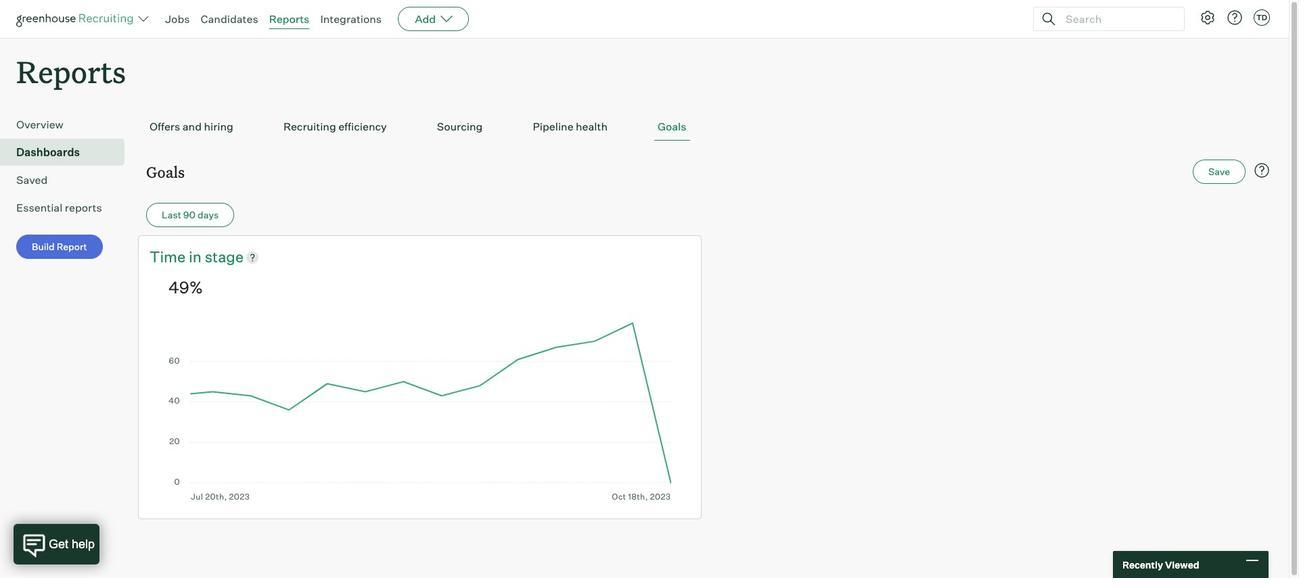 Task type: locate. For each thing, give the bounding box(es) containing it.
saved link
[[16, 172, 119, 188]]

add
[[415, 12, 436, 26]]

dashboards
[[16, 146, 80, 159]]

time
[[150, 248, 186, 266]]

0 vertical spatial goals
[[658, 120, 687, 133]]

pipeline
[[533, 120, 574, 133]]

reports right candidates link
[[269, 12, 310, 26]]

recently viewed
[[1123, 559, 1200, 571]]

goals
[[658, 120, 687, 133], [146, 162, 185, 182]]

td
[[1257, 13, 1268, 22]]

configure image
[[1200, 9, 1216, 26]]

sourcing
[[437, 120, 483, 133]]

and
[[183, 120, 202, 133]]

jobs link
[[165, 12, 190, 26]]

recruiting
[[284, 120, 336, 133]]

candidates link
[[201, 12, 258, 26]]

faq image
[[1254, 163, 1270, 179]]

1 vertical spatial reports
[[16, 51, 126, 91]]

Search text field
[[1063, 9, 1172, 29]]

integrations
[[320, 12, 382, 26]]

0 horizontal spatial reports
[[16, 51, 126, 91]]

build report button
[[16, 235, 103, 259]]

goals button
[[654, 113, 690, 141]]

reports link
[[269, 12, 310, 26]]

1 horizontal spatial goals
[[658, 120, 687, 133]]

reports
[[65, 201, 102, 215]]

essential reports link
[[16, 200, 119, 216]]

health
[[576, 120, 608, 133]]

0 vertical spatial reports
[[269, 12, 310, 26]]

time link
[[150, 247, 189, 268]]

add button
[[398, 7, 469, 31]]

reports
[[269, 12, 310, 26], [16, 51, 126, 91]]

greenhouse recruiting image
[[16, 11, 138, 27]]

recruiting efficiency button
[[280, 113, 390, 141]]

tab list
[[146, 113, 1273, 141]]

reports down greenhouse recruiting image
[[16, 51, 126, 91]]

build report
[[32, 241, 87, 253]]

offers and hiring button
[[146, 113, 237, 141]]

build
[[32, 241, 55, 253]]

0 horizontal spatial goals
[[146, 162, 185, 182]]

pipeline health
[[533, 120, 608, 133]]



Task type: describe. For each thing, give the bounding box(es) containing it.
essential reports
[[16, 201, 102, 215]]

90
[[183, 209, 196, 221]]

pipeline health button
[[530, 113, 611, 141]]

offers and hiring
[[150, 120, 233, 133]]

efficiency
[[339, 120, 387, 133]]

in link
[[189, 247, 205, 268]]

days
[[198, 209, 219, 221]]

overview link
[[16, 117, 119, 133]]

last 90 days button
[[146, 203, 234, 228]]

last
[[162, 209, 181, 221]]

tab list containing offers and hiring
[[146, 113, 1273, 141]]

offers
[[150, 120, 180, 133]]

td button
[[1251, 7, 1273, 28]]

hiring
[[204, 120, 233, 133]]

saved
[[16, 173, 48, 187]]

td button
[[1254, 9, 1270, 26]]

save button
[[1193, 160, 1246, 184]]

save
[[1209, 166, 1230, 177]]

integrations link
[[320, 12, 382, 26]]

report
[[57, 241, 87, 253]]

candidates
[[201, 12, 258, 26]]

xychart image
[[169, 319, 671, 502]]

jobs
[[165, 12, 190, 26]]

essential
[[16, 201, 62, 215]]

49%
[[169, 277, 203, 298]]

overview
[[16, 118, 63, 131]]

sourcing button
[[434, 113, 486, 141]]

recently
[[1123, 559, 1163, 571]]

last 90 days
[[162, 209, 219, 221]]

goals inside button
[[658, 120, 687, 133]]

stage
[[205, 248, 244, 266]]

1 horizontal spatial reports
[[269, 12, 310, 26]]

dashboards link
[[16, 144, 119, 161]]

recruiting efficiency
[[284, 120, 387, 133]]

time in
[[150, 248, 205, 266]]

1 vertical spatial goals
[[146, 162, 185, 182]]

stage link
[[205, 247, 244, 268]]

viewed
[[1165, 559, 1200, 571]]

in
[[189, 248, 202, 266]]



Task type: vqa. For each thing, say whether or not it's contained in the screenshot.
TD button
yes



